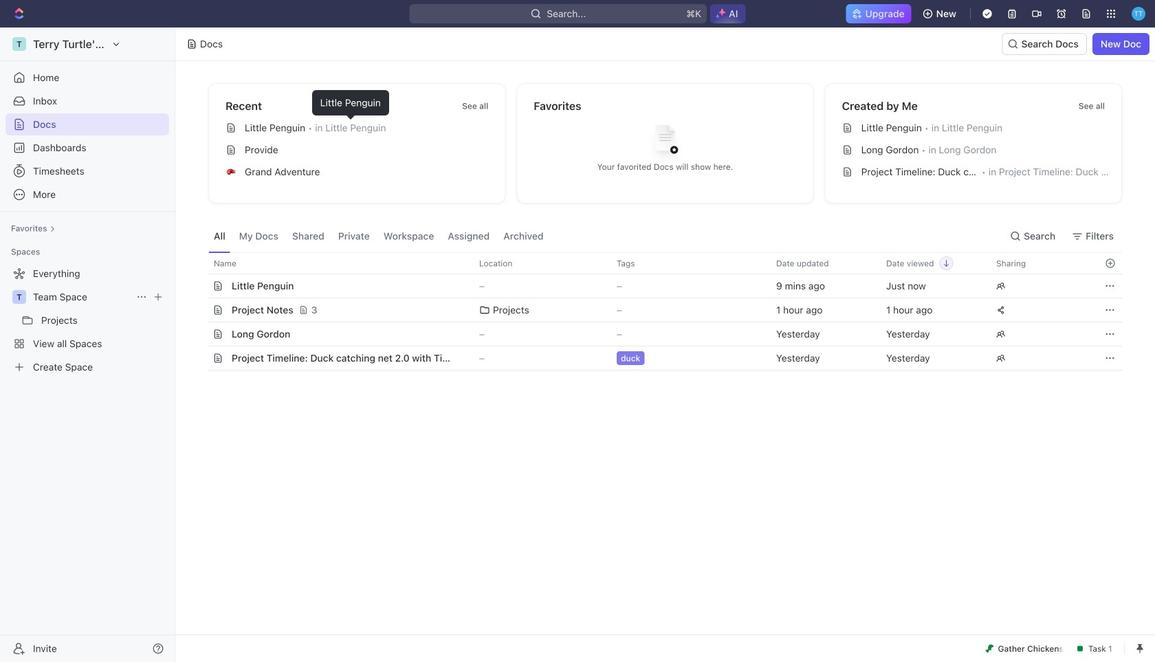 Task type: describe. For each thing, give the bounding box(es) containing it.
sidebar navigation
[[0, 28, 178, 662]]



Task type: vqa. For each thing, say whether or not it's contained in the screenshot.
Sidebar Navigation
yes



Task type: locate. For each thing, give the bounding box(es) containing it.
row
[[193, 252, 1122, 274], [196, 274, 1122, 298], [193, 298, 1122, 322], [193, 322, 1122, 347], [193, 346, 1122, 371]]

drumstick bite image
[[986, 645, 994, 653]]

no favorited docs image
[[638, 114, 693, 169]]

cell
[[196, 274, 211, 298]]

tree
[[6, 263, 169, 378]]

table
[[193, 252, 1122, 371]]

terry turtle's workspace, , element
[[12, 37, 26, 51]]

team space, , element
[[12, 290, 26, 304]]

tab list
[[208, 220, 549, 252]]

tree inside the sidebar navigation
[[6, 263, 169, 378]]



